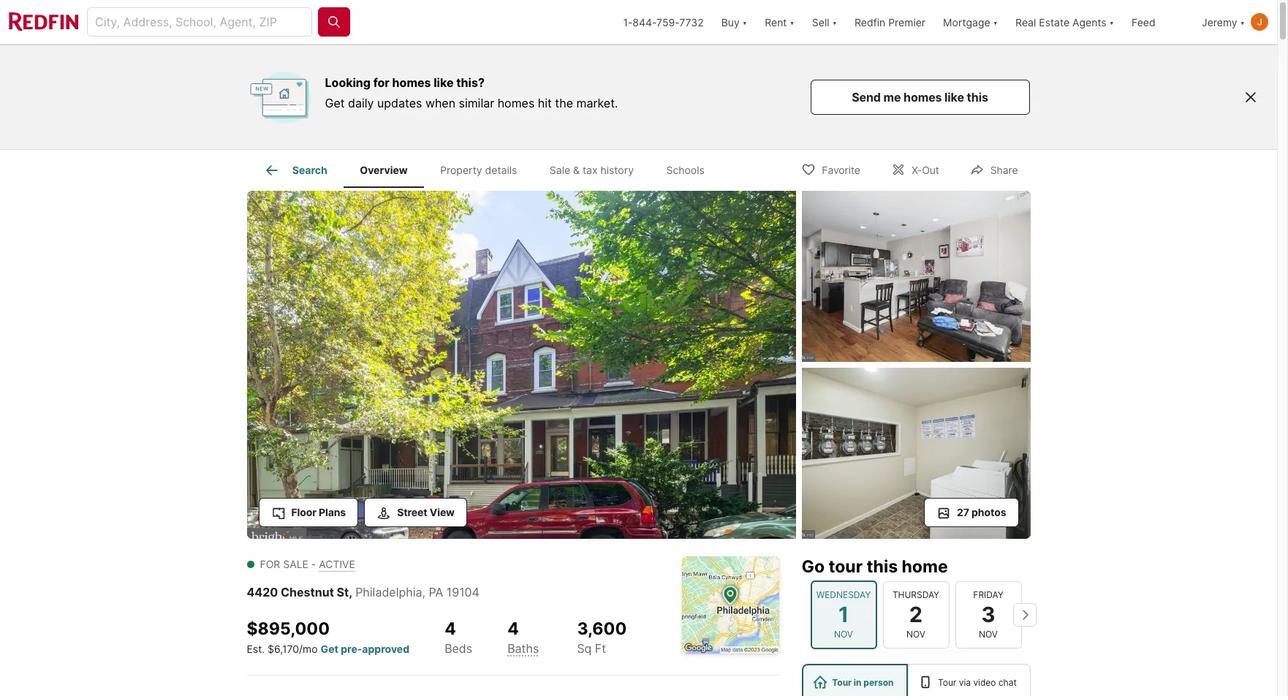 Task type: vqa. For each thing, say whether or not it's contained in the screenshot.
search box
no



Task type: describe. For each thing, give the bounding box(es) containing it.
active
[[319, 558, 355, 571]]

3,600 sq ft
[[577, 619, 627, 656]]

x-
[[912, 163, 922, 176]]

wednesday 1 nov
[[817, 589, 871, 640]]

▾ for mortgage ▾
[[994, 16, 999, 28]]

share button
[[958, 154, 1031, 184]]

overview tab
[[344, 153, 424, 188]]

for sale - active
[[260, 558, 355, 571]]

nov for 1
[[835, 629, 854, 640]]

list box containing tour in person
[[802, 664, 1031, 696]]

mortgage ▾
[[944, 16, 999, 28]]

sell
[[813, 16, 830, 28]]

sell ▾ button
[[804, 0, 846, 44]]

$895,000
[[247, 619, 330, 639]]

redfin image
[[248, 64, 313, 130]]

tour in person option
[[802, 664, 909, 696]]

property details
[[440, 164, 517, 176]]

tour via video chat option
[[909, 664, 1031, 696]]

sale
[[550, 164, 571, 176]]

the
[[555, 96, 574, 110]]

get inside looking for homes like this? get daily updates when similar homes hit the market.
[[325, 96, 345, 110]]

/mo
[[299, 643, 318, 655]]

video
[[974, 677, 997, 688]]

2
[[910, 602, 923, 627]]

via
[[959, 677, 971, 688]]

tour for tour in person
[[833, 677, 852, 688]]

sell ▾
[[813, 16, 838, 28]]

baths
[[508, 641, 539, 656]]

pre-
[[341, 643, 362, 655]]

updates
[[377, 96, 422, 110]]

sell ▾ button
[[813, 0, 838, 44]]

$895,000 est. $6,170 /mo get pre-approved
[[247, 619, 410, 655]]

wednesday
[[817, 589, 871, 600]]

sale & tax history tab
[[534, 153, 650, 188]]

1-844-759-7732
[[623, 16, 704, 28]]

go
[[802, 557, 825, 577]]

out
[[922, 163, 940, 176]]

sale & tax history
[[550, 164, 634, 176]]

27 photos
[[957, 506, 1007, 519]]

rent
[[765, 16, 787, 28]]

estate
[[1040, 16, 1070, 28]]

beds
[[445, 641, 473, 656]]

real estate agents ▾ button
[[1007, 0, 1124, 44]]

details
[[485, 164, 517, 176]]

feed
[[1132, 16, 1156, 28]]

friday
[[974, 589, 1004, 600]]

street
[[397, 506, 428, 519]]

send
[[852, 90, 881, 105]]

▾ for sell ▾
[[833, 16, 838, 28]]

schools tab
[[650, 153, 721, 188]]

next image
[[1013, 603, 1037, 627]]

rent ▾ button
[[756, 0, 804, 44]]

overview
[[360, 164, 408, 176]]

for
[[260, 558, 280, 571]]

rent ▾
[[765, 16, 795, 28]]

get pre-approved link
[[321, 643, 410, 655]]

buy ▾
[[722, 16, 748, 28]]

feed button
[[1124, 0, 1194, 44]]

similar
[[459, 96, 495, 110]]

tax
[[583, 164, 598, 176]]

looking for homes like this? get daily updates when similar homes hit the market.
[[325, 75, 618, 110]]

looking
[[325, 75, 371, 90]]

sq
[[577, 641, 592, 656]]

market.
[[577, 96, 618, 110]]

hit
[[538, 96, 552, 110]]

agents
[[1073, 16, 1107, 28]]

street view button
[[364, 498, 467, 527]]

get inside the '$895,000 est. $6,170 /mo get pre-approved'
[[321, 643, 339, 655]]

street view
[[397, 506, 455, 519]]

buy ▾ button
[[722, 0, 748, 44]]

2 , from the left
[[422, 585, 426, 600]]

▾ for buy ▾
[[743, 16, 748, 28]]

tour in person
[[833, 677, 894, 688]]

844-
[[633, 16, 657, 28]]

19104
[[447, 585, 480, 600]]

property
[[440, 164, 482, 176]]

chat
[[999, 677, 1017, 688]]

redfin premier button
[[846, 0, 935, 44]]

nov for 2
[[907, 629, 926, 640]]

me
[[884, 90, 901, 105]]

buy
[[722, 16, 740, 28]]

$6,170
[[268, 643, 299, 655]]

mortgage ▾ button
[[944, 0, 999, 44]]

thursday
[[893, 589, 940, 600]]



Task type: locate. For each thing, give the bounding box(es) containing it.
1 horizontal spatial tour
[[938, 677, 957, 688]]

▾ right mortgage
[[994, 16, 999, 28]]

None button
[[811, 581, 877, 650], [883, 581, 950, 649], [956, 581, 1022, 649], [811, 581, 877, 650], [883, 581, 950, 649], [956, 581, 1022, 649]]

real estate agents ▾
[[1016, 16, 1115, 28]]

0 horizontal spatial this
[[867, 557, 898, 577]]

floor plans button
[[259, 498, 359, 527]]

tour via video chat
[[938, 677, 1017, 688]]

27
[[957, 506, 970, 519]]

get down looking
[[325, 96, 345, 110]]

1 horizontal spatial nov
[[907, 629, 926, 640]]

City, Address, School, Agent, ZIP search field
[[87, 7, 312, 37]]

▾ inside 'dropdown button'
[[1110, 16, 1115, 28]]

2 horizontal spatial nov
[[979, 629, 998, 640]]

2 tour from the left
[[938, 677, 957, 688]]

0 vertical spatial this
[[967, 90, 989, 105]]

philadelphia
[[356, 585, 422, 600]]

1 4 from the left
[[445, 619, 456, 639]]

user photo image
[[1252, 13, 1269, 31]]

759-
[[657, 16, 680, 28]]

4
[[445, 619, 456, 639], [508, 619, 519, 639]]

homes
[[392, 75, 431, 90], [904, 90, 942, 105], [498, 96, 535, 110]]

3
[[982, 602, 996, 627]]

nov down the 3
[[979, 629, 998, 640]]

0 horizontal spatial like
[[434, 75, 454, 90]]

in
[[854, 677, 862, 688]]

nov inside "friday 3 nov"
[[979, 629, 998, 640]]

tour
[[829, 557, 863, 577]]

mortgage ▾ button
[[935, 0, 1007, 44]]

x-out button
[[879, 154, 952, 184]]

, down active
[[349, 585, 353, 600]]

▾ right agents
[[1110, 16, 1115, 28]]

▾ for jeremy ▾
[[1241, 16, 1246, 28]]

pa
[[429, 585, 443, 600]]

send me homes like this
[[852, 90, 989, 105]]

, left pa in the bottom of the page
[[422, 585, 426, 600]]

nov down 2
[[907, 629, 926, 640]]

&
[[574, 164, 580, 176]]

▾
[[743, 16, 748, 28], [790, 16, 795, 28], [833, 16, 838, 28], [994, 16, 999, 28], [1110, 16, 1115, 28], [1241, 16, 1246, 28]]

chestnut
[[281, 585, 334, 600]]

0 horizontal spatial homes
[[392, 75, 431, 90]]

st
[[337, 585, 349, 600]]

0 horizontal spatial nov
[[835, 629, 854, 640]]

when
[[426, 96, 456, 110]]

4420 chestnut st, philadelphia, pa 19104 image
[[247, 191, 796, 539], [802, 191, 1031, 362], [802, 368, 1031, 539]]

this?
[[457, 75, 485, 90]]

this inside button
[[967, 90, 989, 105]]

approved
[[362, 643, 410, 655]]

search link
[[263, 162, 327, 179]]

4 up beds
[[445, 619, 456, 639]]

▾ right rent
[[790, 16, 795, 28]]

like up when
[[434, 75, 454, 90]]

6 ▾ from the left
[[1241, 16, 1246, 28]]

nov
[[835, 629, 854, 640], [907, 629, 926, 640], [979, 629, 998, 640]]

favorite button
[[789, 154, 873, 184]]

homes left hit
[[498, 96, 535, 110]]

get
[[325, 96, 345, 110], [321, 643, 339, 655]]

nov inside wednesday 1 nov
[[835, 629, 854, 640]]

2 horizontal spatial homes
[[904, 90, 942, 105]]

2 4 from the left
[[508, 619, 519, 639]]

tour inside option
[[938, 677, 957, 688]]

tab list containing search
[[247, 150, 733, 188]]

x-out
[[912, 163, 940, 176]]

3 nov from the left
[[979, 629, 998, 640]]

active link
[[319, 558, 355, 571]]

share
[[991, 163, 1019, 176]]

4 inside 4 beds
[[445, 619, 456, 639]]

1-844-759-7732 link
[[623, 16, 704, 28]]

homes right 'me'
[[904, 90, 942, 105]]

homes up updates
[[392, 75, 431, 90]]

1 vertical spatial get
[[321, 643, 339, 655]]

4 for 4 baths
[[508, 619, 519, 639]]

plans
[[319, 506, 346, 519]]

tour inside "option"
[[833, 677, 852, 688]]

property details tab
[[424, 153, 534, 188]]

homes for me
[[904, 90, 942, 105]]

daily
[[348, 96, 374, 110]]

1 nov from the left
[[835, 629, 854, 640]]

1-
[[623, 16, 633, 28]]

real estate agents ▾ link
[[1016, 0, 1115, 44]]

friday 3 nov
[[974, 589, 1004, 640]]

4 baths
[[508, 619, 539, 656]]

▾ right "buy"
[[743, 16, 748, 28]]

tour for tour via video chat
[[938, 677, 957, 688]]

▾ left "user photo"
[[1241, 16, 1246, 28]]

3 ▾ from the left
[[833, 16, 838, 28]]

▾ right sell
[[833, 16, 838, 28]]

nov for 3
[[979, 629, 998, 640]]

map entry image
[[682, 557, 779, 654]]

submit search image
[[327, 15, 342, 29]]

0 vertical spatial get
[[325, 96, 345, 110]]

1 horizontal spatial homes
[[498, 96, 535, 110]]

2 nov from the left
[[907, 629, 926, 640]]

tour left via
[[938, 677, 957, 688]]

like right 'me'
[[945, 90, 965, 105]]

tab list
[[247, 150, 733, 188]]

2 ▾ from the left
[[790, 16, 795, 28]]

1 horizontal spatial this
[[967, 90, 989, 105]]

redfin
[[855, 16, 886, 28]]

homes for for
[[392, 75, 431, 90]]

baths link
[[508, 641, 539, 656]]

5 ▾ from the left
[[1110, 16, 1115, 28]]

home
[[902, 557, 948, 577]]

favorite
[[822, 163, 861, 176]]

like for this
[[945, 90, 965, 105]]

1 horizontal spatial ,
[[422, 585, 426, 600]]

0 horizontal spatial tour
[[833, 677, 852, 688]]

search
[[292, 164, 327, 176]]

real
[[1016, 16, 1037, 28]]

4 inside "4 baths"
[[508, 619, 519, 639]]

1 vertical spatial this
[[867, 557, 898, 577]]

1 ▾ from the left
[[743, 16, 748, 28]]

nov down 1
[[835, 629, 854, 640]]

-
[[311, 558, 316, 571]]

person
[[864, 677, 894, 688]]

7732
[[680, 16, 704, 28]]

0 horizontal spatial ,
[[349, 585, 353, 600]]

est.
[[247, 643, 265, 655]]

premier
[[889, 16, 926, 28]]

redfin premier
[[855, 16, 926, 28]]

jeremy ▾
[[1203, 16, 1246, 28]]

1 horizontal spatial like
[[945, 90, 965, 105]]

view
[[430, 506, 455, 519]]

schools
[[667, 164, 705, 176]]

like
[[434, 75, 454, 90], [945, 90, 965, 105]]

4420
[[247, 585, 278, 600]]

go tour this home
[[802, 557, 948, 577]]

,
[[349, 585, 353, 600], [422, 585, 426, 600]]

like inside button
[[945, 90, 965, 105]]

1 horizontal spatial 4
[[508, 619, 519, 639]]

1 tour from the left
[[833, 677, 852, 688]]

4 for 4 beds
[[445, 619, 456, 639]]

like for this?
[[434, 75, 454, 90]]

4420 chestnut st , philadelphia , pa 19104
[[247, 585, 480, 600]]

homes inside button
[[904, 90, 942, 105]]

1 , from the left
[[349, 585, 353, 600]]

0 horizontal spatial 4
[[445, 619, 456, 639]]

floor plans
[[291, 506, 346, 519]]

floor
[[291, 506, 317, 519]]

ft
[[595, 641, 606, 656]]

buy ▾ button
[[713, 0, 756, 44]]

get right /mo
[[321, 643, 339, 655]]

like inside looking for homes like this? get daily updates when similar homes hit the market.
[[434, 75, 454, 90]]

27 photos button
[[925, 498, 1019, 527]]

4 ▾ from the left
[[994, 16, 999, 28]]

tour left in
[[833, 677, 852, 688]]

▾ for rent ▾
[[790, 16, 795, 28]]

4 beds
[[445, 619, 473, 656]]

for
[[374, 75, 390, 90]]

list box
[[802, 664, 1031, 696]]

mortgage
[[944, 16, 991, 28]]

this
[[967, 90, 989, 105], [867, 557, 898, 577]]

4 up baths
[[508, 619, 519, 639]]

nov inside thursday 2 nov
[[907, 629, 926, 640]]



